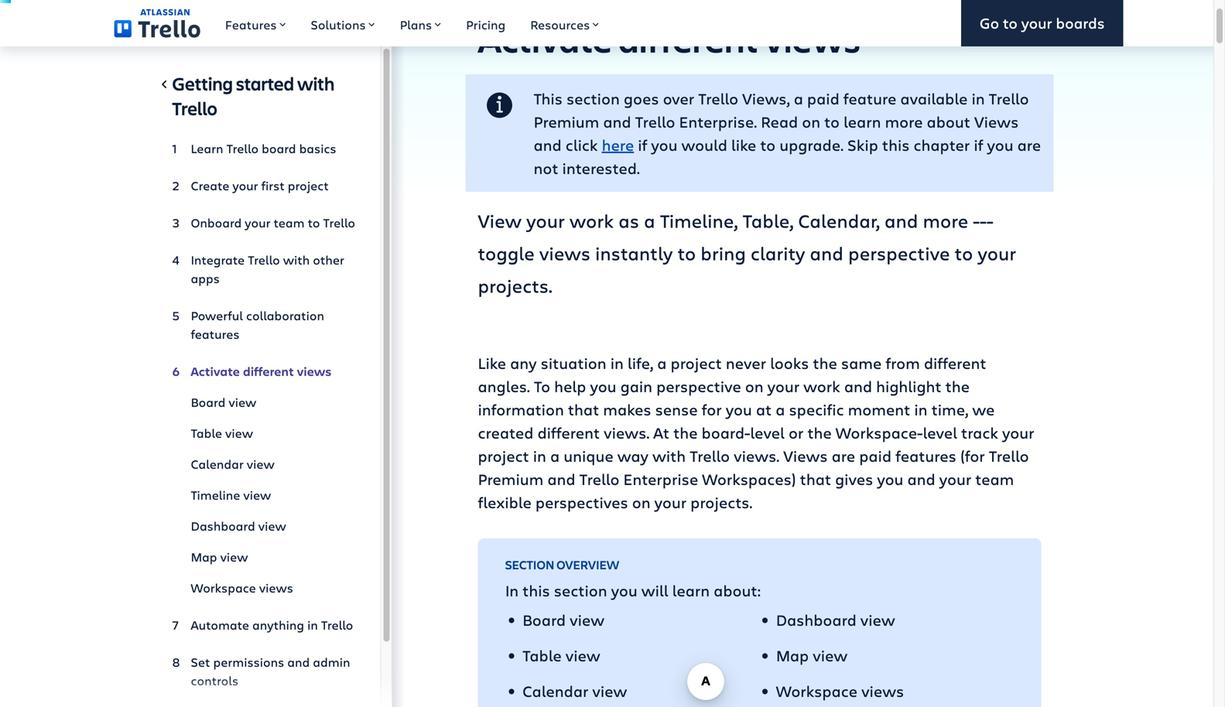 Task type: describe. For each thing, give the bounding box(es) containing it.
would
[[681, 134, 727, 155]]

and down calendar,
[[810, 241, 843, 265]]

and up the here 'link'
[[603, 111, 631, 132]]

you inside section overview in this section you will learn about:
[[611, 580, 637, 601]]

in inside automate anything in trello link
[[307, 617, 318, 633]]

0 vertical spatial dashboard
[[191, 518, 255, 534]]

moment
[[848, 399, 910, 420]]

0 vertical spatial that
[[568, 399, 599, 420]]

automate anything in trello link
[[172, 610, 356, 641]]

and right calendar,
[[884, 208, 918, 233]]

view your work as a timeline, table, calendar, and more --- toggle views instantly to bring clarity and perspective to your projects.
[[478, 208, 1016, 298]]

situation
[[541, 352, 606, 373]]

1 vertical spatial calendar
[[522, 681, 588, 702]]

learn trello board basics link
[[172, 133, 356, 164]]

workspaces)
[[702, 469, 796, 489]]

different up unique
[[537, 422, 600, 443]]

paid inside the "this section goes over trello views, a paid feature available in trello premium and trello enterprise. read on to learn more about views and click"
[[807, 88, 839, 109]]

0 vertical spatial table view
[[191, 425, 253, 441]]

create your first project link
[[172, 170, 356, 201]]

admin
[[313, 654, 350, 671]]

solutions
[[311, 16, 366, 33]]

board-
[[702, 422, 750, 443]]

1 horizontal spatial dashboard view
[[776, 609, 895, 630]]

in
[[505, 580, 519, 601]]

over
[[663, 88, 694, 109]]

toggle
[[478, 241, 535, 265]]

different up board view link
[[243, 363, 294, 380]]

the right at
[[673, 422, 698, 443]]

same
[[841, 352, 882, 373]]

bring
[[701, 241, 746, 265]]

basics
[[299, 140, 336, 157]]

timeline view link
[[172, 480, 356, 511]]

unique
[[564, 445, 613, 466]]

1 horizontal spatial map
[[776, 645, 809, 666]]

2 - from the left
[[980, 208, 987, 233]]

this inside section overview in this section you will learn about:
[[522, 580, 550, 601]]

1 vertical spatial that
[[800, 469, 831, 489]]

features inside like any situation in life, a project never looks the same from different angles. to help you gain perspective on your work and highlight the information that makes sense for you at a specific moment in time, we created different views. at the board-level or the workspace-level track your project in a unique way with trello views. views are paid features (for trello premium and trello enterprise workspaces) that gives you and your team flexible perspectives on your projects.
[[895, 445, 956, 466]]

powerful collaboration features link
[[172, 300, 356, 350]]

in down highlight
[[914, 399, 928, 420]]

1 horizontal spatial table view
[[522, 645, 600, 666]]

0 horizontal spatial calendar view
[[191, 456, 275, 472]]

0 horizontal spatial workspace views
[[191, 580, 293, 596]]

angles.
[[478, 376, 530, 397]]

at
[[756, 399, 772, 420]]

gives
[[835, 469, 873, 489]]

view
[[478, 208, 522, 233]]

1 - from the left
[[973, 208, 980, 233]]

1 vertical spatial board
[[522, 609, 566, 630]]

life,
[[628, 352, 653, 373]]

set permissions and admin controls link
[[172, 647, 356, 696]]

getting
[[172, 71, 233, 96]]

apps
[[191, 270, 220, 287]]

2 horizontal spatial project
[[671, 352, 722, 373]]

any
[[510, 352, 537, 373]]

0 horizontal spatial board view
[[191, 394, 256, 411]]

trello down goes in the top right of the page
[[635, 111, 675, 132]]

flexible
[[478, 492, 532, 513]]

2 if from the left
[[974, 134, 983, 155]]

set
[[191, 654, 210, 671]]

here link
[[602, 134, 634, 155]]

controls
[[191, 672, 238, 689]]

views inside the "this section goes over trello views, a paid feature available in trello premium and trello enterprise. read on to learn more about views and click"
[[974, 111, 1019, 132]]

trello inside automate anything in trello link
[[321, 617, 353, 633]]

from
[[886, 352, 920, 373]]

a inside view your work as a timeline, table, calendar, and more --- toggle views instantly to bring clarity and perspective to your projects.
[[644, 208, 655, 233]]

available
[[900, 88, 968, 109]]

this inside 'if you would like to upgrade. skip this chapter if you are not interested.'
[[882, 134, 910, 155]]

clarity
[[751, 241, 805, 265]]

perspective inside like any situation in life, a project never looks the same from different angles. to help you gain perspective on your work and highlight the information that makes sense for you at a specific moment in time, we created different views. at the board-level or the workspace-level track your project in a unique way with trello views. views are paid features (for trello premium and trello enterprise workspaces) that gives you and your team flexible perspectives on your projects.
[[656, 376, 741, 397]]

1 horizontal spatial views.
[[734, 445, 779, 466]]

go to your boards link
[[961, 0, 1123, 46]]

projects. inside view your work as a timeline, table, calendar, and more --- toggle views instantly to bring clarity and perspective to your projects.
[[478, 273, 552, 298]]

pricing
[[466, 16, 506, 33]]

the up time,
[[945, 376, 970, 397]]

solutions button
[[298, 0, 387, 46]]

the down specific
[[807, 422, 832, 443]]

this section goes over trello views, a paid feature available in trello premium and trello enterprise. read on to learn more about views and click
[[534, 88, 1029, 155]]

1 vertical spatial activate
[[191, 363, 240, 380]]

more inside view your work as a timeline, table, calendar, and more --- toggle views instantly to bring clarity and perspective to your projects.
[[923, 208, 968, 233]]

you right gives
[[877, 469, 903, 489]]

views inside like any situation in life, a project never looks the same from different angles. to help you gain perspective on your work and highlight the information that makes sense for you at a specific moment in time, we created different views. at the board-level or the workspace-level track your project in a unique way with trello views. views are paid features (for trello premium and trello enterprise workspaces) that gives you and your team flexible perspectives on your projects.
[[783, 445, 828, 466]]

create
[[191, 177, 229, 194]]

sense
[[655, 399, 698, 420]]

you left would
[[651, 134, 678, 155]]

looks
[[770, 352, 809, 373]]

information
[[478, 399, 564, 420]]

about:
[[714, 580, 761, 601]]

to inside 'if you would like to upgrade. skip this chapter if you are not interested.'
[[760, 134, 776, 155]]

automate
[[191, 617, 249, 633]]

and down same
[[844, 376, 872, 397]]

your inside "link"
[[232, 177, 258, 194]]

powerful collaboration features
[[191, 307, 324, 342]]

1 vertical spatial map view
[[776, 645, 848, 666]]

different up time,
[[924, 352, 986, 373]]

feature
[[843, 88, 896, 109]]

0 horizontal spatial on
[[632, 492, 651, 513]]

perspective inside view your work as a timeline, table, calendar, and more --- toggle views instantly to bring clarity and perspective to your projects.
[[848, 241, 950, 265]]

trello right available
[[989, 88, 1029, 109]]

team inside like any situation in life, a project never looks the same from different angles. to help you gain perspective on your work and highlight the information that makes sense for you at a specific moment in time, we created different views. at the board-level or the workspace-level track your project in a unique way with trello views. views are paid features (for trello premium and trello enterprise workspaces) that gives you and your team flexible perspectives on your projects.
[[975, 469, 1014, 489]]

chapter
[[914, 134, 970, 155]]

1 vertical spatial on
[[745, 376, 764, 397]]

0 horizontal spatial views.
[[604, 422, 649, 443]]

read
[[761, 111, 798, 132]]

first
[[261, 177, 285, 194]]

at
[[653, 422, 669, 443]]

a left unique
[[550, 445, 560, 466]]

features inside powerful collaboration features
[[191, 326, 240, 342]]

go to your boards
[[980, 13, 1105, 33]]

board
[[262, 140, 296, 157]]

on inside the "this section goes over trello views, a paid feature available in trello premium and trello enterprise. read on to learn more about views and click"
[[802, 111, 820, 132]]

a right at in the bottom right of the page
[[776, 399, 785, 420]]

workspace views link
[[172, 573, 356, 604]]

other
[[313, 252, 344, 268]]

in inside the "this section goes over trello views, a paid feature available in trello premium and trello enterprise. read on to learn more about views and click"
[[972, 88, 985, 109]]

timeline
[[191, 487, 240, 503]]

permissions
[[213, 654, 284, 671]]

skip
[[847, 134, 878, 155]]

perspectives
[[535, 492, 628, 513]]

if you would like to upgrade. skip this chapter if you are not interested.
[[534, 134, 1041, 178]]

anything
[[252, 617, 304, 633]]

like any situation in life, a project never looks the same from different angles. to help you gain perspective on your work and highlight the information that makes sense for you at a specific moment in time, we created different views. at the board-level or the workspace-level track your project in a unique way with trello views. views are paid features (for trello premium and trello enterprise workspaces) that gives you and your team flexible perspectives on your projects.
[[478, 352, 1034, 513]]

enterprise.
[[679, 111, 757, 132]]

you right chapter
[[987, 134, 1013, 155]]

1 horizontal spatial activate different views
[[478, 14, 860, 63]]

section
[[505, 557, 554, 573]]

never
[[726, 352, 766, 373]]



Task type: locate. For each thing, give the bounding box(es) containing it.
2 vertical spatial with
[[652, 445, 686, 466]]

premium
[[534, 111, 599, 132], [478, 469, 543, 489]]

1 horizontal spatial board
[[522, 609, 566, 630]]

1 vertical spatial map
[[776, 645, 809, 666]]

that down help
[[568, 399, 599, 420]]

on
[[802, 111, 820, 132], [745, 376, 764, 397], [632, 492, 651, 513]]

0 horizontal spatial views
[[783, 445, 828, 466]]

0 horizontal spatial work
[[570, 208, 614, 233]]

1 horizontal spatial workspace views
[[776, 681, 904, 702]]

1 horizontal spatial map view
[[776, 645, 848, 666]]

to
[[1003, 13, 1018, 33], [824, 111, 840, 132], [760, 134, 776, 155], [308, 214, 320, 231], [677, 241, 696, 265], [955, 241, 973, 265]]

0 vertical spatial features
[[191, 326, 240, 342]]

0 horizontal spatial projects.
[[478, 273, 552, 298]]

0 horizontal spatial are
[[832, 445, 855, 466]]

and up not
[[534, 134, 562, 155]]

features
[[191, 326, 240, 342], [895, 445, 956, 466]]

activate different views inside activate different views link
[[191, 363, 332, 380]]

interested.
[[562, 157, 640, 178]]

timeline view
[[191, 487, 271, 503]]

section inside the "this section goes over trello views, a paid feature available in trello premium and trello enterprise. read on to learn more about views and click"
[[566, 88, 620, 109]]

projects. down toggle on the left of page
[[478, 273, 552, 298]]

learn right "will"
[[672, 580, 710, 601]]

and up the perspectives
[[547, 469, 575, 489]]

0 vertical spatial views
[[974, 111, 1019, 132]]

trello up admin
[[321, 617, 353, 633]]

getting started with trello
[[172, 71, 334, 120]]

1 horizontal spatial activate
[[478, 14, 612, 63]]

this right skip
[[882, 134, 910, 155]]

perspective up for
[[656, 376, 741, 397]]

1 horizontal spatial board view
[[522, 609, 604, 630]]

with inside like any situation in life, a project never looks the same from different angles. to help you gain perspective on your work and highlight the information that makes sense for you at a specific moment in time, we created different views. at the board-level or the workspace-level track your project in a unique way with trello views. views are paid features (for trello premium and trello enterprise workspaces) that gives you and your team flexible perspectives on your projects.
[[652, 445, 686, 466]]

0 vertical spatial board
[[191, 394, 225, 411]]

section
[[566, 88, 620, 109], [554, 580, 607, 601]]

timeline,
[[660, 208, 738, 233]]

1 vertical spatial calendar view
[[522, 681, 627, 702]]

work up specific
[[803, 376, 840, 397]]

you right help
[[590, 376, 616, 397]]

learn inside the "this section goes over trello views, a paid feature available in trello premium and trello enterprise. read on to learn more about views and click"
[[843, 111, 881, 132]]

perspective down calendar,
[[848, 241, 950, 265]]

if right the here 'link'
[[638, 134, 647, 155]]

0 vertical spatial with
[[297, 71, 334, 96]]

0 vertical spatial work
[[570, 208, 614, 233]]

different up over
[[618, 14, 758, 63]]

activate down powerful
[[191, 363, 240, 380]]

level down at in the bottom right of the page
[[750, 422, 785, 443]]

paid down workspace-
[[859, 445, 892, 466]]

1 vertical spatial workspace
[[776, 681, 857, 702]]

and left admin
[[287, 654, 310, 671]]

1 horizontal spatial this
[[882, 134, 910, 155]]

0 vertical spatial perspective
[[848, 241, 950, 265]]

the
[[813, 352, 837, 373], [945, 376, 970, 397], [673, 422, 698, 443], [807, 422, 832, 443]]

work inside like any situation in life, a project never looks the same from different angles. to help you gain perspective on your work and highlight the information that makes sense for you at a specific moment in time, we created different views. at the board-level or the workspace-level track your project in a unique way with trello views. views are paid features (for trello premium and trello enterprise workspaces) that gives you and your team flexible perspectives on your projects.
[[803, 376, 840, 397]]

projects. inside like any situation in life, a project never looks the same from different angles. to help you gain perspective on your work and highlight the information that makes sense for you at a specific moment in time, we created different views. at the board-level or the workspace-level track your project in a unique way with trello views. views are paid features (for trello premium and trello enterprise workspaces) that gives you and your team flexible perspectives on your projects.
[[690, 492, 752, 513]]

project up for
[[671, 352, 722, 373]]

with for started
[[297, 71, 334, 96]]

makes
[[603, 399, 651, 420]]

will
[[641, 580, 668, 601]]

1 vertical spatial views.
[[734, 445, 779, 466]]

and down workspace-
[[907, 469, 935, 489]]

integrate
[[191, 252, 245, 268]]

map view
[[191, 549, 248, 565], [776, 645, 848, 666]]

0 horizontal spatial table
[[191, 425, 222, 441]]

1 vertical spatial this
[[522, 580, 550, 601]]

0 horizontal spatial table view
[[191, 425, 253, 441]]

views right about
[[974, 111, 1019, 132]]

1 vertical spatial more
[[923, 208, 968, 233]]

trello
[[698, 88, 738, 109], [989, 88, 1029, 109], [172, 96, 217, 120], [635, 111, 675, 132], [226, 140, 259, 157], [323, 214, 355, 231], [248, 252, 280, 268], [690, 445, 730, 466], [989, 445, 1029, 466], [579, 469, 620, 489], [321, 617, 353, 633]]

trello up enterprise.
[[698, 88, 738, 109]]

on down enterprise
[[632, 492, 651, 513]]

1 vertical spatial workspace views
[[776, 681, 904, 702]]

with left other
[[283, 252, 310, 268]]

learn trello board basics
[[191, 140, 336, 157]]

atlassian trello image
[[114, 9, 200, 38]]

premium inside like any situation in life, a project never looks the same from different angles. to help you gain perspective on your work and highlight the information that makes sense for you at a specific moment in time, we created different views. at the board-level or the workspace-level track your project in a unique way with trello views. views are paid features (for trello premium and trello enterprise workspaces) that gives you and your team flexible perspectives on your projects.
[[478, 469, 543, 489]]

1 horizontal spatial paid
[[859, 445, 892, 466]]

calendar
[[191, 456, 244, 472], [522, 681, 588, 702]]

2 horizontal spatial on
[[802, 111, 820, 132]]

boards
[[1056, 13, 1105, 33]]

features button
[[213, 0, 298, 46]]

1 vertical spatial activate different views
[[191, 363, 332, 380]]

1 horizontal spatial calendar view
[[522, 681, 627, 702]]

1 horizontal spatial if
[[974, 134, 983, 155]]

page progress progress bar
[[0, 0, 12, 3]]

on down 'never'
[[745, 376, 764, 397]]

dashboard view link
[[172, 511, 356, 542]]

table view link
[[172, 418, 356, 449]]

trello inside integrate trello with other apps
[[248, 252, 280, 268]]

0 horizontal spatial perspective
[[656, 376, 741, 397]]

1 vertical spatial are
[[832, 445, 855, 466]]

started
[[236, 71, 294, 96]]

0 horizontal spatial project
[[288, 177, 329, 194]]

0 vertical spatial board view
[[191, 394, 256, 411]]

click
[[566, 134, 598, 155]]

the right 'looks'
[[813, 352, 837, 373]]

0 vertical spatial views.
[[604, 422, 649, 443]]

more down chapter
[[923, 208, 968, 233]]

way
[[617, 445, 648, 466]]

trello down onboard your team to trello link
[[248, 252, 280, 268]]

work inside view your work as a timeline, table, calendar, and more --- toggle views instantly to bring clarity and perspective to your projects.
[[570, 208, 614, 233]]

features left the (for at the bottom right of page
[[895, 445, 956, 466]]

0 horizontal spatial board
[[191, 394, 225, 411]]

with right started on the left of the page
[[297, 71, 334, 96]]

workspace-
[[836, 422, 923, 443]]

0 vertical spatial section
[[566, 88, 620, 109]]

are inside like any situation in life, a project never looks the same from different angles. to help you gain perspective on your work and highlight the information that makes sense for you at a specific moment in time, we created different views. at the board-level or the workspace-level track your project in a unique way with trello views. views are paid features (for trello premium and trello enterprise workspaces) that gives you and your team flexible perspectives on your projects.
[[832, 445, 855, 466]]

projects. down workspaces)
[[690, 492, 752, 513]]

in right available
[[972, 88, 985, 109]]

dashboard view
[[191, 518, 286, 534], [776, 609, 895, 630]]

1 horizontal spatial level
[[923, 422, 957, 443]]

1 vertical spatial perspective
[[656, 376, 741, 397]]

pricing link
[[454, 0, 518, 46]]

1 vertical spatial with
[[283, 252, 310, 268]]

onboard
[[191, 214, 242, 231]]

learn inside section overview in this section you will learn about:
[[672, 580, 710, 601]]

1 horizontal spatial learn
[[843, 111, 881, 132]]

1 vertical spatial paid
[[859, 445, 892, 466]]

0 vertical spatial this
[[882, 134, 910, 155]]

0 horizontal spatial calendar
[[191, 456, 244, 472]]

trello inside getting started with trello
[[172, 96, 217, 120]]

enterprise
[[623, 469, 698, 489]]

views
[[764, 14, 860, 63], [539, 241, 590, 265], [297, 363, 332, 380], [259, 580, 293, 596], [861, 681, 904, 702]]

0 horizontal spatial features
[[191, 326, 240, 342]]

premium inside the "this section goes over trello views, a paid feature available in trello premium and trello enterprise. read on to learn more about views and click"
[[534, 111, 599, 132]]

activate different views up over
[[478, 14, 860, 63]]

1 vertical spatial board view
[[522, 609, 604, 630]]

features
[[225, 16, 277, 33]]

level
[[750, 422, 785, 443], [923, 422, 957, 443]]

3 - from the left
[[987, 208, 993, 233]]

0 horizontal spatial activate different views
[[191, 363, 332, 380]]

0 vertical spatial paid
[[807, 88, 839, 109]]

to
[[534, 376, 550, 397]]

2 level from the left
[[923, 422, 957, 443]]

0 horizontal spatial dashboard
[[191, 518, 255, 534]]

this
[[882, 134, 910, 155], [522, 580, 550, 601]]

views down or
[[783, 445, 828, 466]]

trello down unique
[[579, 469, 620, 489]]

0 vertical spatial learn
[[843, 111, 881, 132]]

1 horizontal spatial perspective
[[848, 241, 950, 265]]

2 vertical spatial on
[[632, 492, 651, 513]]

0 vertical spatial map view
[[191, 549, 248, 565]]

table,
[[743, 208, 793, 233]]

section right the this
[[566, 88, 620, 109]]

trello down the 'getting'
[[172, 96, 217, 120]]

team down first
[[274, 214, 305, 231]]

like
[[731, 134, 756, 155]]

track
[[961, 422, 998, 443]]

0 horizontal spatial workspace
[[191, 580, 256, 596]]

work
[[570, 208, 614, 233], [803, 376, 840, 397]]

1 vertical spatial features
[[895, 445, 956, 466]]

with for trello
[[283, 252, 310, 268]]

onboard your team to trello link
[[172, 207, 356, 238]]

calendar view
[[191, 456, 275, 472], [522, 681, 627, 702]]

0 vertical spatial activate
[[478, 14, 612, 63]]

not
[[534, 157, 558, 178]]

or
[[789, 422, 804, 443]]

0 vertical spatial project
[[288, 177, 329, 194]]

are inside 'if you would like to upgrade. skip this chapter if you are not interested.'
[[1017, 134, 1041, 155]]

0 vertical spatial map
[[191, 549, 217, 565]]

trello inside 'learn trello board basics' 'link'
[[226, 140, 259, 157]]

that
[[568, 399, 599, 420], [800, 469, 831, 489]]

with inside integrate trello with other apps
[[283, 252, 310, 268]]

1 vertical spatial project
[[671, 352, 722, 373]]

overview
[[556, 557, 619, 573]]

0 vertical spatial team
[[274, 214, 305, 231]]

(for
[[960, 445, 985, 466]]

1 vertical spatial table
[[522, 645, 562, 666]]

trello down board- in the bottom of the page
[[690, 445, 730, 466]]

0 vertical spatial projects.
[[478, 273, 552, 298]]

team inside onboard your team to trello link
[[274, 214, 305, 231]]

create your first project
[[191, 177, 329, 194]]

more down available
[[885, 111, 923, 132]]

in left life,
[[610, 352, 624, 373]]

this right in
[[522, 580, 550, 601]]

gain
[[620, 376, 652, 397]]

views,
[[742, 88, 790, 109]]

team down the (for at the bottom right of page
[[975, 469, 1014, 489]]

integrate trello with other apps link
[[172, 245, 356, 294]]

goes
[[624, 88, 659, 109]]

1 horizontal spatial table
[[522, 645, 562, 666]]

team
[[274, 214, 305, 231], [975, 469, 1014, 489]]

learn up skip
[[843, 111, 881, 132]]

1 vertical spatial dashboard view
[[776, 609, 895, 630]]

0 vertical spatial workspace
[[191, 580, 256, 596]]

features down powerful
[[191, 326, 240, 342]]

help
[[554, 376, 586, 397]]

in right anything
[[307, 617, 318, 633]]

work left the as
[[570, 208, 614, 233]]

views. down makes
[[604, 422, 649, 443]]

paid inside like any situation in life, a project never looks the same from different angles. to help you gain perspective on your work and highlight the information that makes sense for you at a specific moment in time, we created different views. at the board-level or the workspace-level track your project in a unique way with trello views. views are paid features (for trello premium and trello enterprise workspaces) that gives you and your team flexible perspectives on your projects.
[[859, 445, 892, 466]]

trello inside onboard your team to trello link
[[323, 214, 355, 231]]

paid left feature
[[807, 88, 839, 109]]

like
[[478, 352, 506, 373]]

and inside set permissions and admin controls
[[287, 654, 310, 671]]

learn
[[191, 140, 223, 157]]

board
[[191, 394, 225, 411], [522, 609, 566, 630]]

view
[[229, 394, 256, 411], [225, 425, 253, 441], [247, 456, 275, 472], [243, 487, 271, 503], [258, 518, 286, 534], [220, 549, 248, 565], [570, 609, 604, 630], [860, 609, 895, 630], [566, 645, 600, 666], [813, 645, 848, 666], [592, 681, 627, 702]]

board view down activate different views link
[[191, 394, 256, 411]]

1 horizontal spatial work
[[803, 376, 840, 397]]

powerful
[[191, 307, 243, 324]]

board view down overview
[[522, 609, 604, 630]]

this
[[534, 88, 563, 109]]

0 vertical spatial table
[[191, 425, 222, 441]]

map view link
[[172, 542, 356, 573]]

1 horizontal spatial views
[[974, 111, 1019, 132]]

1 horizontal spatial features
[[895, 445, 956, 466]]

set permissions and admin controls
[[191, 654, 350, 689]]

project inside "link"
[[288, 177, 329, 194]]

1 level from the left
[[750, 422, 785, 443]]

trello right learn
[[226, 140, 259, 157]]

premium up click
[[534, 111, 599, 132]]

1 horizontal spatial team
[[975, 469, 1014, 489]]

1 vertical spatial table view
[[522, 645, 600, 666]]

0 horizontal spatial activate
[[191, 363, 240, 380]]

more
[[885, 111, 923, 132], [923, 208, 968, 233]]

section inside section overview in this section you will learn about:
[[554, 580, 607, 601]]

time,
[[931, 399, 968, 420]]

0 horizontal spatial map
[[191, 549, 217, 565]]

level down time,
[[923, 422, 957, 443]]

1 vertical spatial views
[[783, 445, 828, 466]]

with inside getting started with trello
[[297, 71, 334, 96]]

0 vertical spatial calendar
[[191, 456, 244, 472]]

0 vertical spatial calendar view
[[191, 456, 275, 472]]

calendar,
[[798, 208, 880, 233]]

premium up the flexible
[[478, 469, 543, 489]]

board down activate different views link
[[191, 394, 225, 411]]

0 vertical spatial dashboard view
[[191, 518, 286, 534]]

board down section
[[522, 609, 566, 630]]

project right first
[[288, 177, 329, 194]]

we
[[972, 399, 995, 420]]

you left "will"
[[611, 580, 637, 601]]

activate up the this
[[478, 14, 612, 63]]

you left at in the bottom right of the page
[[726, 399, 752, 420]]

that left gives
[[800, 469, 831, 489]]

are
[[1017, 134, 1041, 155], [832, 445, 855, 466]]

resources button
[[518, 0, 612, 46]]

1 if from the left
[[638, 134, 647, 155]]

views inside view your work as a timeline, table, calendar, and more --- toggle views instantly to bring clarity and perspective to your projects.
[[539, 241, 590, 265]]

views.
[[604, 422, 649, 443], [734, 445, 779, 466]]

a right the as
[[644, 208, 655, 233]]

in down created
[[533, 445, 546, 466]]

with down at
[[652, 445, 686, 466]]

collaboration
[[246, 307, 324, 324]]

trello up other
[[323, 214, 355, 231]]

0 horizontal spatial map view
[[191, 549, 248, 565]]

0 horizontal spatial team
[[274, 214, 305, 231]]

on up upgrade.
[[802, 111, 820, 132]]

0 horizontal spatial this
[[522, 580, 550, 601]]

onboard your team to trello
[[191, 214, 355, 231]]

views. up workspaces)
[[734, 445, 779, 466]]

project down created
[[478, 445, 529, 466]]

specific
[[789, 399, 844, 420]]

a right life,
[[657, 352, 667, 373]]

a up read
[[794, 88, 803, 109]]

0 vertical spatial activate different views
[[478, 14, 860, 63]]

about
[[927, 111, 970, 132]]

upgrade.
[[779, 134, 844, 155]]

1 horizontal spatial on
[[745, 376, 764, 397]]

to inside the "this section goes over trello views, a paid feature available in trello premium and trello enterprise. read on to learn more about views and click"
[[824, 111, 840, 132]]

more inside the "this section goes over trello views, a paid feature available in trello premium and trello enterprise. read on to learn more about views and click"
[[885, 111, 923, 132]]

1 vertical spatial dashboard
[[776, 609, 856, 630]]

1 horizontal spatial workspace
[[776, 681, 857, 702]]

1 horizontal spatial project
[[478, 445, 529, 466]]

0 horizontal spatial dashboard view
[[191, 518, 286, 534]]

calendar view link
[[172, 449, 356, 480]]

section overview in this section you will learn about:
[[505, 557, 761, 601]]

if right chapter
[[974, 134, 983, 155]]

1 horizontal spatial are
[[1017, 134, 1041, 155]]

a inside the "this section goes over trello views, a paid feature available in trello premium and trello enterprise. read on to learn more about views and click"
[[794, 88, 803, 109]]

perspective
[[848, 241, 950, 265], [656, 376, 741, 397]]

section down overview
[[554, 580, 607, 601]]

activate different views up board view link
[[191, 363, 332, 380]]

1 vertical spatial premium
[[478, 469, 543, 489]]

trello right the (for at the bottom right of page
[[989, 445, 1029, 466]]



Task type: vqa. For each thing, say whether or not it's contained in the screenshot.
Customize views at top
no



